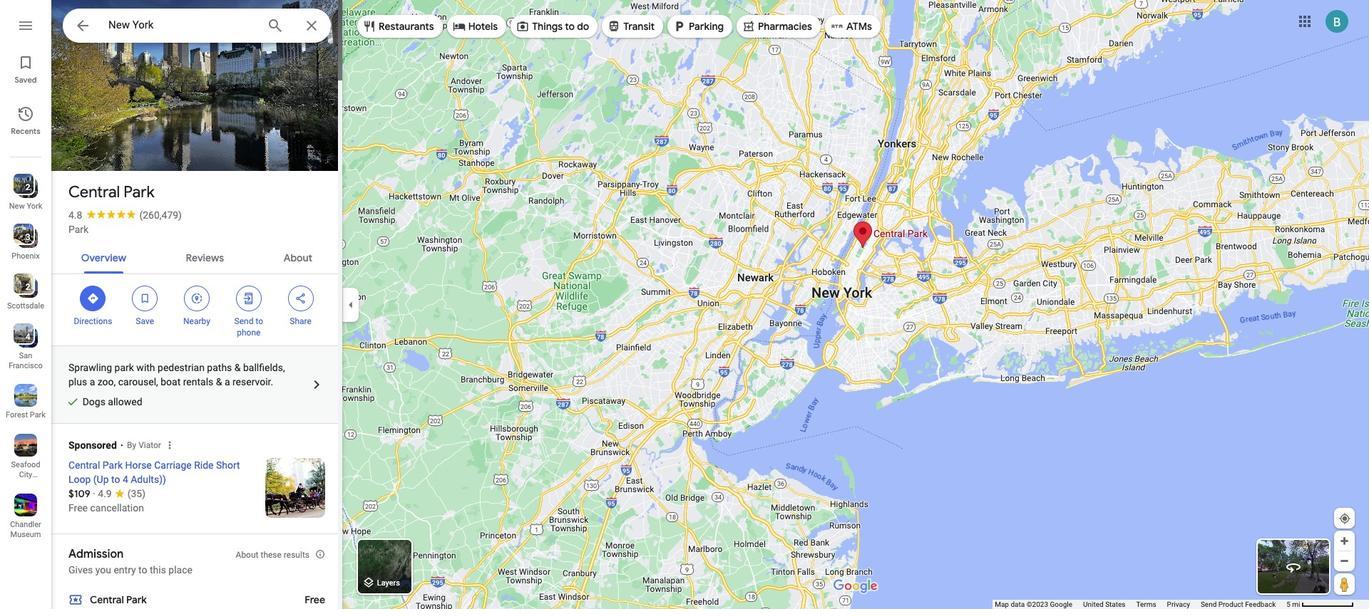 Task type: locate. For each thing, give the bounding box(es) containing it.
None field
[[108, 16, 255, 34]]

map
[[995, 601, 1009, 609]]

0 vertical spatial 2 places element
[[15, 181, 30, 194]]

footer containing map data ©2023 google
[[995, 601, 1287, 610]]

dogs allowed group
[[60, 395, 142, 409]]

san francisco
[[9, 352, 43, 371]]

&
[[235, 362, 241, 374], [216, 377, 222, 388]]

by viator
[[127, 441, 161, 451]]

4 inside central park horse carriage ride short loop (up to 4 adults))
[[123, 474, 128, 486]]

states
[[1106, 601, 1126, 609]]

directions
[[74, 317, 112, 327]]

5 mi button
[[1287, 601, 1355, 609]]

1 vertical spatial 2
[[25, 283, 30, 292]]

central up the loop
[[68, 460, 100, 472]]

1 2 from the top
[[25, 183, 30, 193]]

footer
[[995, 601, 1287, 610]]

4
[[25, 332, 30, 342], [123, 474, 128, 486]]

central down you
[[90, 594, 124, 607]]

2 places element up scottsdale
[[15, 281, 30, 294]]

you
[[95, 565, 111, 576]]

data
[[1011, 601, 1025, 609]]

1 horizontal spatial about
[[284, 252, 313, 265]]

2 a from the left
[[225, 377, 230, 388]]

2 places element up new york
[[15, 181, 30, 194]]

0 horizontal spatial 4
[[25, 332, 30, 342]]

tab list inside google maps element
[[51, 240, 342, 274]]

& down paths
[[216, 377, 222, 388]]

central inside central park horse carriage ride short loop (up to 4 adults))
[[68, 460, 100, 472]]

send inside the "send to phone"
[[234, 317, 254, 327]]

saved button
[[0, 49, 51, 88]]

4.9 stars 35 reviews image
[[98, 487, 146, 502]]

paths
[[207, 362, 232, 374]]

send
[[234, 317, 254, 327], [1201, 601, 1217, 609]]

central park
[[68, 183, 155, 203], [90, 594, 147, 607]]

reservoir.
[[233, 377, 273, 388]]

park right forest
[[30, 411, 46, 420]]

pedestrian
[[158, 362, 205, 374]]

park inside "forest park" button
[[30, 411, 46, 420]]

rentals
[[183, 377, 214, 388]]

to left do
[[565, 20, 575, 33]]

google maps element
[[0, 0, 1370, 610]]

central up the 4.8 stars image
[[68, 183, 120, 203]]

united states
[[1084, 601, 1126, 609]]

recents button
[[0, 100, 51, 140]]

collapse side panel image
[[343, 297, 359, 313]]

0 vertical spatial free
[[68, 503, 88, 514]]

1,652,313
[[88, 141, 137, 155]]

none field inside new york field
[[108, 16, 255, 34]]

to inside the "send to phone"
[[256, 317, 263, 327]]

1 vertical spatial 2 places element
[[15, 281, 30, 294]]

0 horizontal spatial a
[[90, 377, 95, 388]]

1 vertical spatial send
[[1201, 601, 1217, 609]]

a down paths
[[225, 377, 230, 388]]

free for free
[[305, 594, 325, 607]]

chandler museum
[[10, 521, 41, 540]]

about left these
[[236, 551, 259, 561]]

to
[[565, 20, 575, 33], [256, 317, 263, 327], [111, 474, 120, 486], [138, 565, 147, 576]]

pharmacies
[[758, 20, 812, 33]]

1 vertical spatial about
[[236, 551, 259, 561]]

0 vertical spatial about
[[284, 252, 313, 265]]

4 up 4.9 stars 35 reviews image
[[123, 474, 128, 486]]

free cancellation
[[68, 503, 144, 514]]

things to do button
[[511, 9, 598, 44]]

new york
[[9, 202, 42, 211]]

ballfields,
[[243, 362, 285, 374]]

tab list containing overview
[[51, 240, 342, 274]]

0 vertical spatial central park
[[68, 183, 155, 203]]

1,652,313 photos button
[[62, 136, 181, 161]]

terms button
[[1137, 601, 1157, 610]]

1 vertical spatial 4
[[123, 474, 128, 486]]

loop
[[68, 474, 91, 486]]

2
[[25, 183, 30, 193], [25, 283, 30, 292]]


[[87, 291, 99, 307]]

short
[[216, 460, 240, 472]]

parking
[[689, 20, 724, 33]]

forest
[[6, 411, 28, 420]]

0 horizontal spatial about
[[236, 551, 259, 561]]

send left product
[[1201, 601, 1217, 609]]

1 vertical spatial free
[[305, 594, 325, 607]]

2 places element for scottsdale
[[15, 281, 30, 294]]

adults))
[[131, 474, 166, 486]]

2 2 places element from the top
[[15, 281, 30, 294]]

sprawling
[[68, 362, 112, 374]]

1 horizontal spatial 4
[[123, 474, 128, 486]]

2 places element
[[15, 181, 30, 194], [15, 281, 30, 294]]

park
[[124, 183, 155, 203], [68, 224, 89, 235], [30, 411, 46, 420], [103, 460, 123, 472], [126, 594, 147, 607]]

1 horizontal spatial &
[[235, 362, 241, 374]]

about
[[284, 252, 313, 265], [236, 551, 259, 561]]

0 horizontal spatial send
[[234, 317, 254, 327]]

1,652,313 photos
[[88, 141, 175, 155]]

about button
[[272, 240, 324, 274]]

a left zoo,
[[90, 377, 95, 388]]

about inside about button
[[284, 252, 313, 265]]

send up "phone"
[[234, 317, 254, 327]]

send inside button
[[1201, 601, 1217, 609]]

free down about these results icon
[[305, 594, 325, 607]]

central park horse carriage ride short loop (up to 4 adults))
[[68, 460, 240, 486]]

hotels button
[[447, 9, 507, 44]]

privacy button
[[1168, 601, 1191, 610]]

1 vertical spatial central
[[68, 460, 100, 472]]

photo of central park image
[[51, 0, 342, 195]]

seafood
[[11, 461, 40, 470]]

to up "phone"
[[256, 317, 263, 327]]

0 vertical spatial &
[[235, 362, 241, 374]]

send to phone
[[234, 317, 263, 338]]

parking button
[[668, 9, 733, 44]]

5 mi
[[1287, 601, 1301, 609]]

saved
[[15, 75, 37, 85]]

things to do
[[532, 20, 589, 33]]

park up (up
[[103, 460, 123, 472]]

free down $109
[[68, 503, 88, 514]]

tab list
[[51, 240, 342, 274]]

& right paths
[[235, 362, 241, 374]]

park up 260,479 reviews element
[[124, 183, 155, 203]]

0 vertical spatial 4
[[25, 332, 30, 342]]

4.8
[[68, 210, 82, 221]]

0 horizontal spatial &
[[216, 377, 222, 388]]

0 vertical spatial send
[[234, 317, 254, 327]]

(35)
[[127, 489, 146, 500]]

terms
[[1137, 601, 1157, 609]]

2 2 from the top
[[25, 283, 30, 292]]

sponsored · by viator element
[[68, 430, 342, 457]]

about up  in the left of the page
[[284, 252, 313, 265]]

2 up scottsdale
[[25, 283, 30, 292]]

send for send to phone
[[234, 317, 254, 327]]

these
[[261, 551, 282, 561]]

central park down entry
[[90, 594, 147, 607]]

united
[[1084, 601, 1104, 609]]

0 vertical spatial 2
[[25, 183, 30, 193]]

carriage
[[154, 460, 192, 472]]

a
[[90, 377, 95, 388], [225, 377, 230, 388]]

central park up the 4.8 stars image
[[68, 183, 155, 203]]

to right (up
[[111, 474, 120, 486]]

2 for scottsdale
[[25, 283, 30, 292]]

admission
[[68, 548, 124, 562]]

to inside button
[[565, 20, 575, 33]]

New York field
[[63, 9, 331, 43]]

list
[[0, 0, 51, 610]]

2 up new york
[[25, 183, 30, 193]]

4 places element
[[15, 331, 30, 344]]

cancellation
[[90, 503, 144, 514]]


[[242, 291, 255, 307]]

$109
[[68, 488, 90, 501]]

1 2 places element from the top
[[15, 181, 30, 194]]

0 horizontal spatial free
[[68, 503, 88, 514]]

1 horizontal spatial a
[[225, 377, 230, 388]]

product
[[1219, 601, 1244, 609]]

1 horizontal spatial send
[[1201, 601, 1217, 609]]

4 up san
[[25, 332, 30, 342]]

dogs
[[83, 397, 106, 408]]

show your location image
[[1339, 513, 1352, 526]]

central
[[68, 183, 120, 203], [68, 460, 100, 472], [90, 594, 124, 607]]

3
[[25, 233, 30, 243]]

1 horizontal spatial free
[[305, 594, 325, 607]]



Task type: describe. For each thing, give the bounding box(es) containing it.
hotels
[[468, 20, 498, 33]]

4.9
[[98, 489, 112, 500]]

atms button
[[825, 9, 881, 44]]

overview button
[[70, 240, 138, 274]]

gives you entry to this place
[[68, 565, 193, 576]]

©2023
[[1027, 601, 1049, 609]]

actions for central park region
[[51, 275, 342, 346]]

boat
[[161, 377, 181, 388]]

united states button
[[1084, 601, 1126, 610]]

zoo,
[[98, 377, 116, 388]]

4 inside "element"
[[25, 332, 30, 342]]

show street view coverage image
[[1335, 574, 1355, 596]]

zoom in image
[[1340, 536, 1350, 547]]

about these results
[[236, 551, 310, 561]]

park down '4.8' at the left top
[[68, 224, 89, 235]]

share
[[290, 317, 312, 327]]

sprawling park with pedestrian paths & ballfields, plus a zoo, carousel, boat rentals & a reservoir.
[[68, 362, 285, 388]]

feedback
[[1246, 601, 1276, 609]]

horse
[[125, 460, 152, 472]]

viator
[[138, 441, 161, 451]]

transit button
[[602, 9, 664, 44]]

to inside central park horse carriage ride short loop (up to 4 adults))
[[111, 474, 120, 486]]

park button
[[68, 223, 89, 237]]

google
[[1050, 601, 1073, 609]]

francisco
[[9, 362, 43, 371]]

save
[[136, 317, 154, 327]]

footer inside google maps element
[[995, 601, 1287, 610]]

chandler museum button
[[0, 489, 51, 543]]

street view image
[[1286, 559, 1303, 576]]

about for about these results
[[236, 551, 259, 561]]

place
[[169, 565, 193, 576]]

0 vertical spatial central
[[68, 183, 120, 203]]

city
[[19, 471, 32, 480]]

seafood city supermarket button
[[0, 429, 51, 490]]

to left this
[[138, 565, 147, 576]]

transit
[[624, 20, 655, 33]]

about these results image
[[315, 550, 325, 560]]

5
[[1287, 601, 1291, 609]]

atms
[[847, 20, 872, 33]]

pharmacies button
[[737, 9, 821, 44]]

do
[[577, 20, 589, 33]]

1 vertical spatial &
[[216, 377, 222, 388]]

central park main content
[[51, 0, 342, 610]]


[[139, 291, 151, 307]]

museum
[[10, 531, 41, 540]]

map data ©2023 google
[[995, 601, 1073, 609]]

recents
[[11, 126, 40, 136]]

new
[[9, 202, 25, 211]]

sponsored
[[68, 440, 117, 452]]


[[74, 16, 91, 36]]

things
[[532, 20, 563, 33]]

1 a from the left
[[90, 377, 95, 388]]

free for free cancellation
[[68, 503, 88, 514]]

1 vertical spatial central park
[[90, 594, 147, 607]]

entry
[[114, 565, 136, 576]]

allowed
[[108, 397, 142, 408]]

with
[[137, 362, 155, 374]]

2 places element for new york
[[15, 181, 30, 194]]

reviews button
[[175, 240, 235, 274]]

scottsdale
[[7, 302, 44, 311]]

260,479 reviews element
[[139, 210, 182, 221]]

park
[[115, 362, 134, 374]]

york
[[27, 202, 42, 211]]

2 for new york
[[25, 183, 30, 193]]

ride
[[194, 460, 214, 472]]

supermarket
[[6, 481, 50, 490]]

this
[[150, 565, 166, 576]]

google account: brad klo  
(klobrad84@gmail.com) image
[[1326, 10, 1349, 33]]

carousel,
[[118, 377, 158, 388]]

park down gives you entry to this place
[[126, 594, 147, 607]]


[[190, 291, 203, 307]]

send product feedback
[[1201, 601, 1276, 609]]

plus
[[68, 377, 87, 388]]

zoom out image
[[1340, 556, 1350, 567]]

 button
[[63, 9, 103, 46]]

4.8 stars image
[[82, 210, 139, 219]]

list containing saved
[[0, 0, 51, 610]]

send product feedback button
[[1201, 601, 1276, 610]]

mi
[[1293, 601, 1301, 609]]

(260,479)
[[139, 210, 182, 221]]

forest park button
[[0, 379, 51, 423]]

restaurants button
[[357, 9, 443, 44]]

seafood city supermarket
[[6, 461, 50, 490]]

(up
[[93, 474, 109, 486]]

gives
[[68, 565, 93, 576]]

park inside central park horse carriage ride short loop (up to 4 adults))
[[103, 460, 123, 472]]

phoenix
[[12, 252, 40, 261]]

forest park
[[6, 411, 46, 420]]

 search field
[[63, 9, 331, 46]]

about for about
[[284, 252, 313, 265]]


[[294, 291, 307, 307]]

2 vertical spatial central
[[90, 594, 124, 607]]

phone
[[237, 328, 261, 338]]

send for send product feedback
[[1201, 601, 1217, 609]]

dogs allowed
[[83, 397, 142, 408]]

layers
[[377, 580, 400, 589]]

overview
[[81, 252, 126, 265]]

menu image
[[17, 17, 34, 34]]

3 places element
[[15, 231, 30, 244]]

by
[[127, 441, 136, 451]]

$109 ·
[[68, 488, 98, 501]]



Task type: vqa. For each thing, say whether or not it's contained in the screenshot.
Hotels
yes



